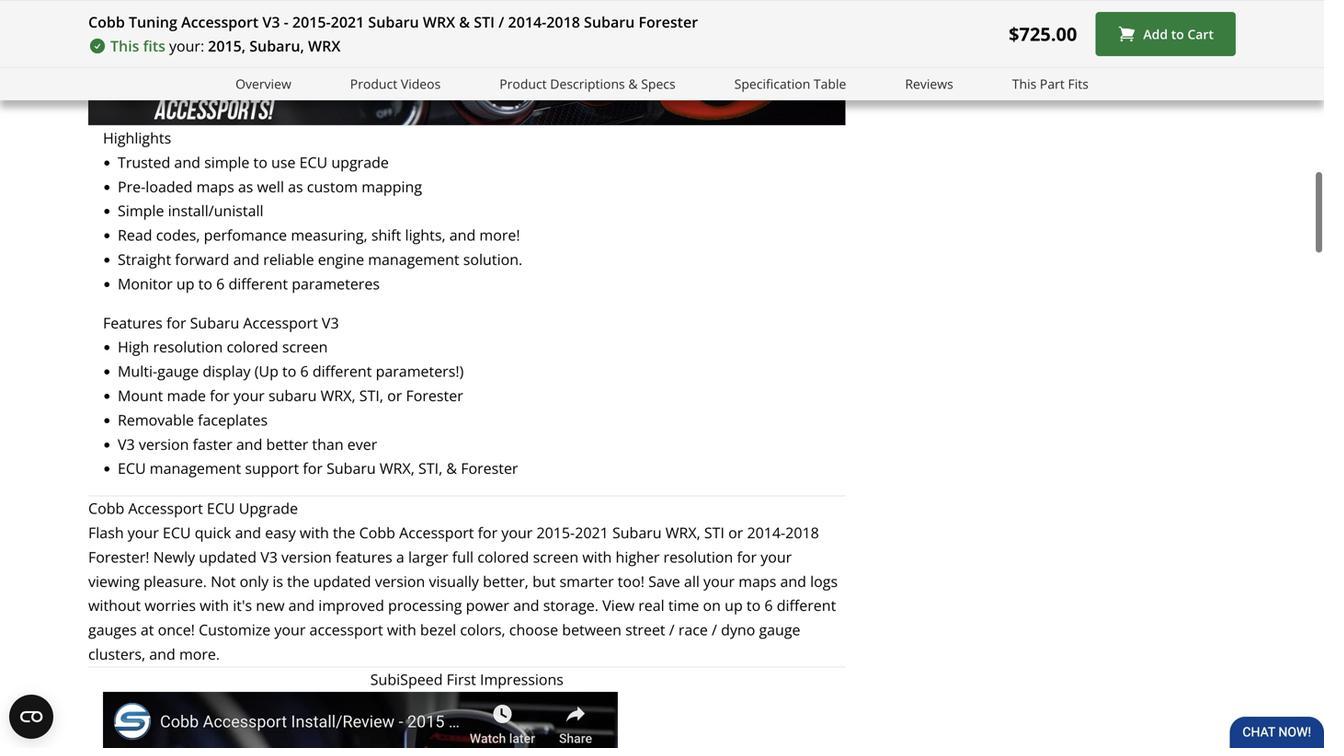 Task type: locate. For each thing, give the bounding box(es) containing it.
multi-
[[118, 361, 157, 381]]

for down the display
[[210, 386, 230, 405]]

specification table link
[[735, 74, 847, 95]]

management down the faster
[[150, 458, 241, 478]]

part
[[1041, 75, 1065, 92]]

cobb left the tuning
[[88, 12, 125, 32]]

0 horizontal spatial wrx
[[308, 36, 341, 56]]

0 horizontal spatial product
[[350, 75, 398, 92]]

ecu right "use"
[[300, 152, 328, 172]]

time
[[669, 596, 700, 615]]

0 horizontal spatial or
[[388, 386, 402, 405]]

1 horizontal spatial different
[[313, 361, 372, 381]]

0 horizontal spatial version
[[139, 434, 189, 454]]

1 horizontal spatial product
[[500, 75, 547, 92]]

more.
[[179, 644, 220, 664]]

customize
[[199, 620, 271, 640]]

0 vertical spatial version
[[139, 434, 189, 454]]

this fits your: 2015, subaru, wrx
[[110, 36, 341, 56]]

0 horizontal spatial this
[[110, 36, 139, 56]]

improved
[[319, 596, 384, 615]]

0 horizontal spatial colored
[[227, 337, 279, 357]]

accessport
[[181, 12, 259, 32], [243, 313, 318, 332], [128, 498, 203, 518], [399, 523, 474, 542]]

6 right on
[[765, 596, 773, 615]]

subaru
[[269, 386, 317, 405]]

only
[[240, 571, 269, 591]]

0 vertical spatial &
[[459, 12, 470, 32]]

2018 inside cobb accessport ecu upgrade flash your ecu quick and easy with the cobb accessport for your 2015-2021 subaru wrx, sti or 2014-2018 forester! newly updated v3 version features a larger full colored screen with higher resolution for your viewing pleasure. not only is the updated version visually better, but smarter too! save all your maps and logs without worries with it's new and improved processing power and storage. view real time on up to 6 different gauges at once! customize your accessport with bezel colors, choose between street / race / dyno gauge clusters, and more.
[[786, 523, 820, 542]]

2014-
[[508, 12, 547, 32], [748, 523, 786, 542]]

2018 up logs
[[786, 523, 820, 542]]

ecu inside 'highlights trusted and simple to use ecu upgrade pre-loaded maps as well as custom mapping simple install/unistall read codes, perfomance measuring, shift lights, and more! straight forward and reliable engine management solution. monitor up to 6 different parameteres'
[[300, 152, 328, 172]]

1 horizontal spatial version
[[282, 547, 332, 567]]

wrx, up all
[[666, 523, 701, 542]]

overview
[[236, 75, 291, 92]]

subaru up higher
[[613, 523, 662, 542]]

product left descriptions
[[500, 75, 547, 92]]

product
[[350, 75, 398, 92], [500, 75, 547, 92]]

maps inside 'highlights trusted and simple to use ecu upgrade pre-loaded maps as well as custom mapping simple install/unistall read codes, perfomance measuring, shift lights, and more! straight forward and reliable engine management solution. monitor up to 6 different parameteres'
[[197, 176, 234, 196]]

with down processing
[[387, 620, 417, 640]]

and right the lights,
[[450, 225, 476, 245]]

specs
[[642, 75, 676, 92]]

2021 up smarter
[[575, 523, 609, 542]]

0 vertical spatial gauge
[[157, 361, 199, 381]]

0 vertical spatial up
[[177, 274, 195, 293]]

wrx
[[423, 12, 456, 32], [308, 36, 341, 56]]

1 horizontal spatial updated
[[314, 571, 371, 591]]

1 horizontal spatial resolution
[[664, 547, 734, 567]]

1 vertical spatial this
[[1013, 75, 1037, 92]]

at
[[141, 620, 154, 640]]

subaru up descriptions
[[584, 12, 635, 32]]

different up subaru
[[313, 361, 372, 381]]

v3 up is
[[261, 547, 278, 567]]

2 vertical spatial wrx,
[[666, 523, 701, 542]]

wrx,
[[321, 386, 356, 405], [380, 458, 415, 478], [666, 523, 701, 542]]

version down easy at the bottom left of page
[[282, 547, 332, 567]]

1 vertical spatial cobb
[[88, 498, 124, 518]]

easy
[[265, 523, 296, 542]]

2014- inside cobb accessport ecu upgrade flash your ecu quick and easy with the cobb accessport for your 2015-2021 subaru wrx, sti or 2014-2018 forester! newly updated v3 version features a larger full colored screen with higher resolution for your viewing pleasure. not only is the updated version visually better, but smarter too! save all your maps and logs without worries with it's new and improved processing power and storage. view real time on up to 6 different gauges at once! customize your accessport with bezel colors, choose between street / race / dyno gauge clusters, and more.
[[748, 523, 786, 542]]

2 vertical spatial &
[[447, 458, 457, 478]]

the up features
[[333, 523, 356, 542]]

ever
[[348, 434, 378, 454]]

2015- inside cobb accessport ecu upgrade flash your ecu quick and easy with the cobb accessport for your 2015-2021 subaru wrx, sti or 2014-2018 forester! newly updated v3 version features a larger full colored screen with higher resolution for your viewing pleasure. not only is the updated version visually better, but smarter too! save all your maps and logs without worries with it's new and improved processing power and storage. view real time on up to 6 different gauges at once! customize your accessport with bezel colors, choose between street / race / dyno gauge clusters, and more.
[[537, 523, 575, 542]]

colored up better,
[[478, 547, 530, 567]]

to up dyno at the bottom of page
[[747, 596, 761, 615]]

ecu up newly
[[163, 523, 191, 542]]

0 vertical spatial maps
[[197, 176, 234, 196]]

2 horizontal spatial wrx,
[[666, 523, 701, 542]]

1 vertical spatial management
[[150, 458, 241, 478]]

with
[[300, 523, 329, 542], [583, 547, 612, 567], [200, 596, 229, 615], [387, 620, 417, 640]]

6 down forward
[[216, 274, 225, 293]]

this left "fits" at the top left
[[110, 36, 139, 56]]

2 horizontal spatial 6
[[765, 596, 773, 615]]

shift
[[372, 225, 402, 245]]

up inside cobb accessport ecu upgrade flash your ecu quick and easy with the cobb accessport for your 2015-2021 subaru wrx, sti or 2014-2018 forester! newly updated v3 version features a larger full colored screen with higher resolution for your viewing pleasure. not only is the updated version visually better, but smarter too! save all your maps and logs without worries with it's new and improved processing power and storage. view real time on up to 6 different gauges at once! customize your accessport with bezel colors, choose between street / race / dyno gauge clusters, and more.
[[725, 596, 743, 615]]

6 up subaru
[[300, 361, 309, 381]]

1 horizontal spatial or
[[729, 523, 744, 542]]

accessport up (up
[[243, 313, 318, 332]]

subaru
[[368, 12, 419, 32], [584, 12, 635, 32], [190, 313, 239, 332], [327, 458, 376, 478], [613, 523, 662, 542]]

the
[[333, 523, 356, 542], [287, 571, 310, 591]]

resolution inside cobb accessport ecu upgrade flash your ecu quick and easy with the cobb accessport for your 2015-2021 subaru wrx, sti or 2014-2018 forester! newly updated v3 version features a larger full colored screen with higher resolution for your viewing pleasure. not only is the updated version visually better, but smarter too! save all your maps and logs without worries with it's new and improved processing power and storage. view real time on up to 6 different gauges at once! customize your accessport with bezel colors, choose between street / race / dyno gauge clusters, and more.
[[664, 547, 734, 567]]

wrx, up a
[[380, 458, 415, 478]]

1 horizontal spatial 2015-
[[537, 523, 575, 542]]

this inside this part fits link
[[1013, 75, 1037, 92]]

or inside cobb accessport ecu upgrade flash your ecu quick and easy with the cobb accessport for your 2015-2021 subaru wrx, sti or 2014-2018 forester! newly updated v3 version features a larger full colored screen with higher resolution for your viewing pleasure. not only is the updated version visually better, but smarter too! save all your maps and logs without worries with it's new and improved processing power and storage. view real time on up to 6 different gauges at once! customize your accessport with bezel colors, choose between street / race / dyno gauge clusters, and more.
[[729, 523, 744, 542]]

different down reliable
[[229, 274, 288, 293]]

with right easy at the bottom left of page
[[300, 523, 329, 542]]

0 horizontal spatial /
[[499, 12, 505, 32]]

up
[[177, 274, 195, 293], [725, 596, 743, 615]]

2015- up the but
[[537, 523, 575, 542]]

the right is
[[287, 571, 310, 591]]

0 horizontal spatial 2015-
[[293, 12, 331, 32]]

2021 inside cobb accessport ecu upgrade flash your ecu quick and easy with the cobb accessport for your 2015-2021 subaru wrx, sti or 2014-2018 forester! newly updated v3 version features a larger full colored screen with higher resolution for your viewing pleasure. not only is the updated version visually better, but smarter too! save all your maps and logs without worries with it's new and improved processing power and storage. view real time on up to 6 different gauges at once! customize your accessport with bezel colors, choose between street / race / dyno gauge clusters, and more.
[[575, 523, 609, 542]]

cobb up features
[[359, 523, 396, 542]]

more!
[[480, 225, 520, 245]]

product for product videos
[[350, 75, 398, 92]]

1 horizontal spatial 2014-
[[748, 523, 786, 542]]

2 horizontal spatial &
[[629, 75, 638, 92]]

pleasure.
[[144, 571, 207, 591]]

but
[[533, 571, 556, 591]]

this for this part fits
[[1013, 75, 1037, 92]]

1 horizontal spatial 2021
[[575, 523, 609, 542]]

0 vertical spatial 2014-
[[508, 12, 547, 32]]

0 horizontal spatial 2021
[[331, 12, 365, 32]]

1 vertical spatial screen
[[533, 547, 579, 567]]

different down logs
[[777, 596, 837, 615]]

1 horizontal spatial sti
[[705, 523, 725, 542]]

product left videos
[[350, 75, 398, 92]]

0 vertical spatial 2015-
[[293, 12, 331, 32]]

1 vertical spatial gauge
[[760, 620, 801, 640]]

this
[[110, 36, 139, 56], [1013, 75, 1037, 92]]

/
[[499, 12, 505, 32], [670, 620, 675, 640], [712, 620, 718, 640]]

and inside features for subaru accessport v3 high resolution colored screen multi-gauge display (up to 6 different parameters!) mount made for your subaru wrx, sti, or forester removable faceplates v3 version faster and better than ever ecu management support for subaru wrx, sti, & forester
[[236, 434, 263, 454]]

flash
[[88, 523, 124, 542]]

to inside button
[[1172, 25, 1185, 43]]

1 vertical spatial or
[[729, 523, 744, 542]]

this part fits link
[[1013, 74, 1089, 95]]

and
[[174, 152, 201, 172], [450, 225, 476, 245], [233, 249, 260, 269], [236, 434, 263, 454], [235, 523, 261, 542], [781, 571, 807, 591], [289, 596, 315, 615], [513, 596, 540, 615], [149, 644, 176, 664]]

0 horizontal spatial up
[[177, 274, 195, 293]]

2 vertical spatial version
[[375, 571, 425, 591]]

1 as from the left
[[238, 176, 253, 196]]

updated up not
[[199, 547, 257, 567]]

colored
[[227, 337, 279, 357], [478, 547, 530, 567]]

up right on
[[725, 596, 743, 615]]

1 horizontal spatial this
[[1013, 75, 1037, 92]]

wrx up videos
[[423, 12, 456, 32]]

0 vertical spatial or
[[388, 386, 402, 405]]

2021 right -
[[331, 12, 365, 32]]

0 horizontal spatial screen
[[282, 337, 328, 357]]

cobb for cobb tuning accessport v3  - 2015-2021 subaru wrx & sti / 2014-2018 subaru forester
[[88, 12, 125, 32]]

version down a
[[375, 571, 425, 591]]

2 horizontal spatial version
[[375, 571, 425, 591]]

1 vertical spatial 2018
[[786, 523, 820, 542]]

dyno
[[721, 620, 756, 640]]

to right (up
[[283, 361, 297, 381]]

0 horizontal spatial the
[[287, 571, 310, 591]]

0 horizontal spatial 2014-
[[508, 12, 547, 32]]

colored up (up
[[227, 337, 279, 357]]

0 horizontal spatial 2018
[[547, 12, 580, 32]]

updated up improved
[[314, 571, 371, 591]]

1 horizontal spatial as
[[288, 176, 303, 196]]

product videos
[[350, 75, 441, 92]]

6 inside cobb accessport ecu upgrade flash your ecu quick and easy with the cobb accessport for your 2015-2021 subaru wrx, sti or 2014-2018 forester! newly updated v3 version features a larger full colored screen with higher resolution for your viewing pleasure. not only is the updated version visually better, but smarter too! save all your maps and logs without worries with it's new and improved processing power and storage. view real time on up to 6 different gauges at once! customize your accessport with bezel colors, choose between street / race / dyno gauge clusters, and more.
[[765, 596, 773, 615]]

maps up dyno at the bottom of page
[[739, 571, 777, 591]]

1 vertical spatial colored
[[478, 547, 530, 567]]

1 horizontal spatial 2018
[[786, 523, 820, 542]]

1 vertical spatial 2015-
[[537, 523, 575, 542]]

0 vertical spatial different
[[229, 274, 288, 293]]

gauge inside cobb accessport ecu upgrade flash your ecu quick and easy with the cobb accessport for your 2015-2021 subaru wrx, sti or 2014-2018 forester! newly updated v3 version features a larger full colored screen with higher resolution for your viewing pleasure. not only is the updated version visually better, but smarter too! save all your maps and logs without worries with it's new and improved processing power and storage. view real time on up to 6 different gauges at once! customize your accessport with bezel colors, choose between street / race / dyno gauge clusters, and more.
[[760, 620, 801, 640]]

0 vertical spatial sti
[[474, 12, 495, 32]]

version inside features for subaru accessport v3 high resolution colored screen multi-gauge display (up to 6 different parameters!) mount made for your subaru wrx, sti, or forester removable faceplates v3 version faster and better than ever ecu management support for subaru wrx, sti, & forester
[[139, 434, 189, 454]]

this for this fits your: 2015, subaru, wrx
[[110, 36, 139, 56]]

for right 'features'
[[166, 313, 186, 332]]

sti, up ever
[[360, 386, 384, 405]]

and down perfomance
[[233, 249, 260, 269]]

as right well
[[288, 176, 303, 196]]

0 horizontal spatial as
[[238, 176, 253, 196]]

cobb for cobb accessport ecu upgrade flash your ecu quick and easy with the cobb accessport for your 2015-2021 subaru wrx, sti or 2014-2018 forester! newly updated v3 version features a larger full colored screen with higher resolution for your viewing pleasure. not only is the updated version visually better, but smarter too! save all your maps and logs without worries with it's new and improved processing power and storage. view real time on up to 6 different gauges at once! customize your accessport with bezel colors, choose between street / race / dyno gauge clusters, and more.
[[88, 498, 124, 518]]

0 horizontal spatial 6
[[216, 274, 225, 293]]

management
[[368, 249, 460, 269], [150, 458, 241, 478]]

0 vertical spatial updated
[[199, 547, 257, 567]]

screen up the but
[[533, 547, 579, 567]]

1 vertical spatial up
[[725, 596, 743, 615]]

1 horizontal spatial colored
[[478, 547, 530, 567]]

forward
[[175, 249, 230, 269]]

cart
[[1188, 25, 1215, 43]]

1 horizontal spatial screen
[[533, 547, 579, 567]]

your inside features for subaru accessport v3 high resolution colored screen multi-gauge display (up to 6 different parameters!) mount made for your subaru wrx, sti, or forester removable faceplates v3 version faster and better than ever ecu management support for subaru wrx, sti, & forester
[[234, 386, 265, 405]]

gauge right dyno at the bottom of page
[[760, 620, 801, 640]]

bezel
[[420, 620, 457, 640]]

product inside product videos link
[[350, 75, 398, 92]]

ecu down "removable"
[[118, 458, 146, 478]]

on
[[703, 596, 721, 615]]

0 vertical spatial sti,
[[360, 386, 384, 405]]

2015- right -
[[293, 12, 331, 32]]

view
[[603, 596, 635, 615]]

2 product from the left
[[500, 75, 547, 92]]

1 vertical spatial 2021
[[575, 523, 609, 542]]

full
[[452, 547, 474, 567]]

reliable
[[263, 249, 314, 269]]

subaru,
[[250, 36, 304, 56]]

sti inside cobb accessport ecu upgrade flash your ecu quick and easy with the cobb accessport for your 2015-2021 subaru wrx, sti or 2014-2018 forester! newly updated v3 version features a larger full colored screen with higher resolution for your viewing pleasure. not only is the updated version visually better, but smarter too! save all your maps and logs without worries with it's new and improved processing power and storage. view real time on up to 6 different gauges at once! customize your accessport with bezel colors, choose between street / race / dyno gauge clusters, and more.
[[705, 523, 725, 542]]

cobb up flash
[[88, 498, 124, 518]]

0 horizontal spatial &
[[447, 458, 457, 478]]

1 vertical spatial 6
[[300, 361, 309, 381]]

reviews
[[906, 75, 954, 92]]

0 horizontal spatial wrx,
[[321, 386, 356, 405]]

1 product from the left
[[350, 75, 398, 92]]

1 horizontal spatial 6
[[300, 361, 309, 381]]

2 horizontal spatial different
[[777, 596, 837, 615]]

maps
[[197, 176, 234, 196], [739, 571, 777, 591]]

loaded
[[146, 176, 193, 196]]

gauge up the "made"
[[157, 361, 199, 381]]

up down forward
[[177, 274, 195, 293]]

logs
[[811, 571, 838, 591]]

faceplates
[[198, 410, 268, 430]]

accessport up the larger on the bottom left
[[399, 523, 474, 542]]

real
[[639, 596, 665, 615]]

0 horizontal spatial management
[[150, 458, 241, 478]]

screen inside cobb accessport ecu upgrade flash your ecu quick and easy with the cobb accessport for your 2015-2021 subaru wrx, sti or 2014-2018 forester! newly updated v3 version features a larger full colored screen with higher resolution for your viewing pleasure. not only is the updated version visually better, but smarter too! save all your maps and logs without worries with it's new and improved processing power and storage. view real time on up to 6 different gauges at once! customize your accessport with bezel colors, choose between street / race / dyno gauge clusters, and more.
[[533, 547, 579, 567]]

0 vertical spatial 2021
[[331, 12, 365, 32]]

0 vertical spatial colored
[[227, 337, 279, 357]]

1 horizontal spatial gauge
[[760, 620, 801, 640]]

0 horizontal spatial updated
[[199, 547, 257, 567]]

2 vertical spatial different
[[777, 596, 837, 615]]

accessport inside features for subaru accessport v3 high resolution colored screen multi-gauge display (up to 6 different parameters!) mount made for your subaru wrx, sti, or forester removable faceplates v3 version faster and better than ever ecu management support for subaru wrx, sti, & forester
[[243, 313, 318, 332]]

with down not
[[200, 596, 229, 615]]

0 vertical spatial wrx
[[423, 12, 456, 32]]

1 vertical spatial wrx,
[[380, 458, 415, 478]]

pre-
[[118, 176, 146, 196]]

screen up subaru
[[282, 337, 328, 357]]

1 horizontal spatial wrx
[[423, 12, 456, 32]]

1 horizontal spatial &
[[459, 12, 470, 32]]

your
[[234, 386, 265, 405], [128, 523, 159, 542], [502, 523, 533, 542], [761, 547, 792, 567], [704, 571, 735, 591], [275, 620, 306, 640]]

subispeed first impressions
[[371, 669, 564, 689]]

2021
[[331, 12, 365, 32], [575, 523, 609, 542]]

version down "removable"
[[139, 434, 189, 454]]

newly
[[153, 547, 195, 567]]

to right add
[[1172, 25, 1185, 43]]

2018 up product descriptions & specs
[[547, 12, 580, 32]]

0 horizontal spatial sti,
[[360, 386, 384, 405]]

or inside features for subaru accessport v3 high resolution colored screen multi-gauge display (up to 6 different parameters!) mount made for your subaru wrx, sti, or forester removable faceplates v3 version faster and better than ever ecu management support for subaru wrx, sti, & forester
[[388, 386, 402, 405]]

processing
[[388, 596, 462, 615]]

management down the lights,
[[368, 249, 460, 269]]

for up dyno at the bottom of page
[[737, 547, 757, 567]]

resolution
[[153, 337, 223, 357], [664, 547, 734, 567]]

1 horizontal spatial up
[[725, 596, 743, 615]]

0 vertical spatial this
[[110, 36, 139, 56]]

subaru inside cobb accessport ecu upgrade flash your ecu quick and easy with the cobb accessport for your 2015-2021 subaru wrx, sti or 2014-2018 forester! newly updated v3 version features a larger full colored screen with higher resolution for your viewing pleasure. not only is the updated version visually better, but smarter too! save all your maps and logs without worries with it's new and improved processing power and storage. view real time on up to 6 different gauges at once! customize your accessport with bezel colors, choose between street / race / dyno gauge clusters, and more.
[[613, 523, 662, 542]]

cobb
[[88, 12, 125, 32], [88, 498, 124, 518], [359, 523, 396, 542]]

wrx right the subaru, at the left of page
[[308, 36, 341, 56]]

wrx, inside cobb accessport ecu upgrade flash your ecu quick and easy with the cobb accessport for your 2015-2021 subaru wrx, sti or 2014-2018 forester! newly updated v3 version features a larger full colored screen with higher resolution for your viewing pleasure. not only is the updated version visually better, but smarter too! save all your maps and logs without worries with it's new and improved processing power and storage. view real time on up to 6 different gauges at once! customize your accessport with bezel colors, choose between street / race / dyno gauge clusters, and more.
[[666, 523, 701, 542]]

product descriptions & specs
[[500, 75, 676, 92]]

1 vertical spatial sti
[[705, 523, 725, 542]]

1 vertical spatial sti,
[[419, 458, 443, 478]]

resolution up all
[[664, 547, 734, 567]]

subaru up the display
[[190, 313, 239, 332]]

2 vertical spatial 6
[[765, 596, 773, 615]]

v3 inside cobb accessport ecu upgrade flash your ecu quick and easy with the cobb accessport for your 2015-2021 subaru wrx, sti or 2014-2018 forester! newly updated v3 version features a larger full colored screen with higher resolution for your viewing pleasure. not only is the updated version visually better, but smarter too! save all your maps and logs without worries with it's new and improved processing power and storage. view real time on up to 6 different gauges at once! customize your accessport with bezel colors, choose between street / race / dyno gauge clusters, and more.
[[261, 547, 278, 567]]

support
[[245, 458, 299, 478]]

6
[[216, 274, 225, 293], [300, 361, 309, 381], [765, 596, 773, 615]]

between
[[562, 620, 622, 640]]

maps inside cobb accessport ecu upgrade flash your ecu quick and easy with the cobb accessport for your 2015-2021 subaru wrx, sti or 2014-2018 forester! newly updated v3 version features a larger full colored screen with higher resolution for your viewing pleasure. not only is the updated version visually better, but smarter too! save all your maps and logs without worries with it's new and improved processing power and storage. view real time on up to 6 different gauges at once! customize your accessport with bezel colors, choose between street / race / dyno gauge clusters, and more.
[[739, 571, 777, 591]]

and down faceplates
[[236, 434, 263, 454]]

your:
[[169, 36, 204, 56]]

& inside features for subaru accessport v3 high resolution colored screen multi-gauge display (up to 6 different parameters!) mount made for your subaru wrx, sti, or forester removable faceplates v3 version faster and better than ever ecu management support for subaru wrx, sti, & forester
[[447, 458, 457, 478]]

0 vertical spatial screen
[[282, 337, 328, 357]]

resolution up the display
[[153, 337, 223, 357]]

upgrade
[[332, 152, 389, 172]]

lights,
[[405, 225, 446, 245]]

0 horizontal spatial resolution
[[153, 337, 223, 357]]

forester
[[639, 12, 698, 32], [406, 386, 463, 405], [461, 458, 518, 478]]

1 vertical spatial 2014-
[[748, 523, 786, 542]]

as left well
[[238, 176, 253, 196]]

0 vertical spatial wrx,
[[321, 386, 356, 405]]

display
[[203, 361, 251, 381]]

ecu up quick
[[207, 498, 235, 518]]

1 horizontal spatial maps
[[739, 571, 777, 591]]

not
[[211, 571, 236, 591]]

wrx, right subaru
[[321, 386, 356, 405]]

0 horizontal spatial gauge
[[157, 361, 199, 381]]

maps up install/unistall
[[197, 176, 234, 196]]

2 horizontal spatial /
[[712, 620, 718, 640]]

1 horizontal spatial management
[[368, 249, 460, 269]]

product videos link
[[350, 74, 441, 95]]

this left part
[[1013, 75, 1037, 92]]

sti, up the larger on the bottom left
[[419, 458, 443, 478]]

0 vertical spatial resolution
[[153, 337, 223, 357]]

0 vertical spatial cobb
[[88, 12, 125, 32]]



Task type: vqa. For each thing, say whether or not it's contained in the screenshot.
THE STI
yes



Task type: describe. For each thing, give the bounding box(es) containing it.
save
[[649, 571, 681, 591]]

gauges
[[88, 620, 137, 640]]

too!
[[618, 571, 645, 591]]

0 vertical spatial the
[[333, 523, 356, 542]]

made
[[167, 386, 206, 405]]

choose
[[510, 620, 559, 640]]

faster
[[193, 434, 233, 454]]

first
[[447, 669, 476, 689]]

to left "use"
[[254, 152, 268, 172]]

to inside features for subaru accessport v3 high resolution colored screen multi-gauge display (up to 6 different parameters!) mount made for your subaru wrx, sti, or forester removable faceplates v3 version faster and better than ever ecu management support for subaru wrx, sti, & forester
[[283, 361, 297, 381]]

specification table
[[735, 75, 847, 92]]

features for subaru accessport v3 high resolution colored screen multi-gauge display (up to 6 different parameters!) mount made for your subaru wrx, sti, or forester removable faceplates v3 version faster and better than ever ecu management support for subaru wrx, sti, & forester
[[103, 313, 518, 478]]

colored inside features for subaru accessport v3 high resolution colored screen multi-gauge display (up to 6 different parameters!) mount made for your subaru wrx, sti, or forester removable faceplates v3 version faster and better than ever ecu management support for subaru wrx, sti, & forester
[[227, 337, 279, 357]]

product descriptions & specs link
[[500, 74, 676, 95]]

fits
[[1069, 75, 1089, 92]]

$725.00
[[1009, 21, 1078, 46]]

once!
[[158, 620, 195, 640]]

management inside 'highlights trusted and simple to use ecu upgrade pre-loaded maps as well as custom mapping simple install/unistall read codes, perfomance measuring, shift lights, and more! straight forward and reliable engine management solution. monitor up to 6 different parameteres'
[[368, 249, 460, 269]]

descriptions
[[551, 75, 625, 92]]

parameteres
[[292, 274, 380, 293]]

product for product descriptions & specs
[[500, 75, 547, 92]]

0 vertical spatial forester
[[639, 12, 698, 32]]

fits
[[143, 36, 166, 56]]

to down forward
[[198, 274, 213, 293]]

than
[[312, 434, 344, 454]]

screen inside features for subaru accessport v3 high resolution colored screen multi-gauge display (up to 6 different parameters!) mount made for your subaru wrx, sti, or forester removable faceplates v3 version faster and better than ever ecu management support for subaru wrx, sti, & forester
[[282, 337, 328, 357]]

cobb accessport ecu upgrade flash your ecu quick and easy with the cobb accessport for your 2015-2021 subaru wrx, sti or 2014-2018 forester! newly updated v3 version features a larger full colored screen with higher resolution for your viewing pleasure. not only is the updated version visually better, but smarter too! save all your maps and logs without worries with it's new and improved processing power and storage. view real time on up to 6 different gauges at once! customize your accessport with bezel colors, choose between street / race / dyno gauge clusters, and more.
[[88, 498, 838, 664]]

is
[[273, 571, 283, 591]]

table
[[814, 75, 847, 92]]

measuring,
[[291, 225, 368, 245]]

street
[[626, 620, 666, 640]]

race
[[679, 620, 708, 640]]

videos
[[401, 75, 441, 92]]

1 horizontal spatial wrx,
[[380, 458, 415, 478]]

subaru down ever
[[327, 458, 376, 478]]

and left logs
[[781, 571, 807, 591]]

it's
[[233, 596, 252, 615]]

all
[[685, 571, 700, 591]]

for down the than
[[303, 458, 323, 478]]

6 inside features for subaru accessport v3 high resolution colored screen multi-gauge display (up to 6 different parameters!) mount made for your subaru wrx, sti, or forester removable faceplates v3 version faster and better than ever ecu management support for subaru wrx, sti, & forester
[[300, 361, 309, 381]]

clusters,
[[88, 644, 146, 664]]

this part fits
[[1013, 75, 1089, 92]]

features
[[336, 547, 393, 567]]

subispeed
[[371, 669, 443, 689]]

resolution inside features for subaru accessport v3 high resolution colored screen multi-gauge display (up to 6 different parameters!) mount made for your subaru wrx, sti, or forester removable faceplates v3 version faster and better than ever ecu management support for subaru wrx, sti, & forester
[[153, 337, 223, 357]]

reviews link
[[906, 74, 954, 95]]

new
[[256, 596, 285, 615]]

highlights trusted and simple to use ecu upgrade pre-loaded maps as well as custom mapping simple install/unistall read codes, perfomance measuring, shift lights, and more! straight forward and reliable engine management solution. monitor up to 6 different parameteres
[[103, 128, 523, 293]]

0 vertical spatial 2018
[[547, 12, 580, 32]]

smarter
[[560, 571, 614, 591]]

accessport up this fits your: 2015, subaru, wrx
[[181, 12, 259, 32]]

cobb accessport cobap3-sub-004 for your 2014-2018 subaru forester and 2015-2021 subaru wrx / sti image
[[88, 0, 846, 125]]

add to cart button
[[1096, 12, 1237, 56]]

removable
[[118, 410, 194, 430]]

install/unistall
[[168, 201, 264, 221]]

larger
[[408, 547, 449, 567]]

different inside cobb accessport ecu upgrade flash your ecu quick and easy with the cobb accessport for your 2015-2021 subaru wrx, sti or 2014-2018 forester! newly updated v3 version features a larger full colored screen with higher resolution for your viewing pleasure. not only is the updated version visually better, but smarter too! save all your maps and logs without worries with it's new and improved processing power and storage. view real time on up to 6 different gauges at once! customize your accessport with bezel colors, choose between street / race / dyno gauge clusters, and more.
[[777, 596, 837, 615]]

-
[[284, 12, 289, 32]]

2 as from the left
[[288, 176, 303, 196]]

power
[[466, 596, 510, 615]]

simple
[[118, 201, 164, 221]]

overview link
[[236, 74, 291, 95]]

features
[[103, 313, 163, 332]]

gauge inside features for subaru accessport v3 high resolution colored screen multi-gauge display (up to 6 different parameters!) mount made for your subaru wrx, sti, or forester removable faceplates v3 version faster and better than ever ecu management support for subaru wrx, sti, & forester
[[157, 361, 199, 381]]

well
[[257, 176, 284, 196]]

visually
[[429, 571, 479, 591]]

highlights
[[103, 128, 171, 148]]

add
[[1144, 25, 1169, 43]]

for up better,
[[478, 523, 498, 542]]

viewing
[[88, 571, 140, 591]]

up inside 'highlights trusted and simple to use ecu upgrade pre-loaded maps as well as custom mapping simple install/unistall read codes, perfomance measuring, shift lights, and more! straight forward and reliable engine management solution. monitor up to 6 different parameteres'
[[177, 274, 195, 293]]

with up smarter
[[583, 547, 612, 567]]

1 vertical spatial version
[[282, 547, 332, 567]]

1 vertical spatial updated
[[314, 571, 371, 591]]

upgrade
[[239, 498, 298, 518]]

and up choose
[[513, 596, 540, 615]]

management inside features for subaru accessport v3 high resolution colored screen multi-gauge display (up to 6 different parameters!) mount made for your subaru wrx, sti, or forester removable faceplates v3 version faster and better than ever ecu management support for subaru wrx, sti, & forester
[[150, 458, 241, 478]]

v3 left -
[[263, 12, 280, 32]]

different inside 'highlights trusted and simple to use ecu upgrade pre-loaded maps as well as custom mapping simple install/unistall read codes, perfomance measuring, shift lights, and more! straight forward and reliable engine management solution. monitor up to 6 different parameteres'
[[229, 274, 288, 293]]

and up 'loaded'
[[174, 152, 201, 172]]

and right new
[[289, 596, 315, 615]]

codes,
[[156, 225, 200, 245]]

ecu inside features for subaru accessport v3 high resolution colored screen multi-gauge display (up to 6 different parameters!) mount made for your subaru wrx, sti, or forester removable faceplates v3 version faster and better than ever ecu management support for subaru wrx, sti, & forester
[[118, 458, 146, 478]]

read
[[118, 225, 152, 245]]

tuning
[[129, 12, 177, 32]]

1 horizontal spatial /
[[670, 620, 675, 640]]

high
[[118, 337, 149, 357]]

trusted
[[118, 152, 170, 172]]

2015,
[[208, 36, 246, 56]]

monitor
[[118, 274, 173, 293]]

subaru up product videos
[[368, 12, 419, 32]]

and down upgrade
[[235, 523, 261, 542]]

accessport
[[310, 620, 383, 640]]

0 horizontal spatial sti
[[474, 12, 495, 32]]

v3 down parameteres
[[322, 313, 339, 332]]

2 vertical spatial cobb
[[359, 523, 396, 542]]

colored inside cobb accessport ecu upgrade flash your ecu quick and easy with the cobb accessport for your 2015-2021 subaru wrx, sti or 2014-2018 forester! newly updated v3 version features a larger full colored screen with higher resolution for your viewing pleasure. not only is the updated version visually better, but smarter too! save all your maps and logs without worries with it's new and improved processing power and storage. view real time on up to 6 different gauges at once! customize your accessport with bezel colors, choose between street / race / dyno gauge clusters, and more.
[[478, 547, 530, 567]]

v3 down "removable"
[[118, 434, 135, 454]]

worries
[[145, 596, 196, 615]]

better
[[266, 434, 308, 454]]

1 vertical spatial forester
[[406, 386, 463, 405]]

open widget image
[[9, 695, 53, 739]]

to inside cobb accessport ecu upgrade flash your ecu quick and easy with the cobb accessport for your 2015-2021 subaru wrx, sti or 2014-2018 forester! newly updated v3 version features a larger full colored screen with higher resolution for your viewing pleasure. not only is the updated version visually better, but smarter too! save all your maps and logs without worries with it's new and improved processing power and storage. view real time on up to 6 different gauges at once! customize your accessport with bezel colors, choose between street / race / dyno gauge clusters, and more.
[[747, 596, 761, 615]]

quick
[[195, 523, 231, 542]]

cobb tuning accessport v3  - 2015-2021 subaru wrx & sti / 2014-2018 subaru forester
[[88, 12, 698, 32]]

accessport up newly
[[128, 498, 203, 518]]

perfomance
[[204, 225, 287, 245]]

6 inside 'highlights trusted and simple to use ecu upgrade pre-loaded maps as well as custom mapping simple install/unistall read codes, perfomance measuring, shift lights, and more! straight forward and reliable engine management solution. monitor up to 6 different parameteres'
[[216, 274, 225, 293]]

solution.
[[464, 249, 523, 269]]

specification
[[735, 75, 811, 92]]

custom
[[307, 176, 358, 196]]

add to cart
[[1144, 25, 1215, 43]]

impressions
[[480, 669, 564, 689]]

2 vertical spatial forester
[[461, 458, 518, 478]]

forester!
[[88, 547, 150, 567]]

and down once!
[[149, 644, 176, 664]]

different inside features for subaru accessport v3 high resolution colored screen multi-gauge display (up to 6 different parameters!) mount made for your subaru wrx, sti, or forester removable faceplates v3 version faster and better than ever ecu management support for subaru wrx, sti, & forester
[[313, 361, 372, 381]]



